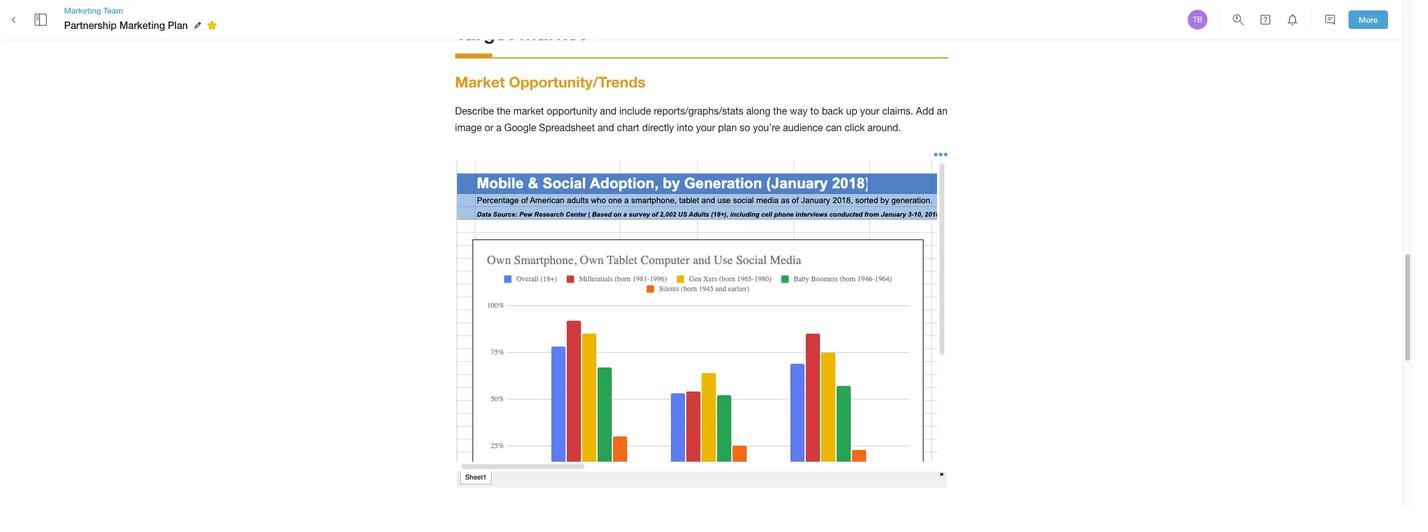 Task type: vqa. For each thing, say whether or not it's contained in the screenshot.
the or at top left
yes



Task type: describe. For each thing, give the bounding box(es) containing it.
or
[[485, 122, 493, 133]]

tb
[[1193, 15, 1202, 24]]

1 horizontal spatial market
[[519, 21, 585, 44]]

image
[[455, 122, 482, 133]]

to
[[810, 106, 819, 117]]

opportunity
[[547, 106, 597, 117]]

0 horizontal spatial market
[[455, 73, 505, 91]]

tb button
[[1186, 8, 1209, 31]]

1 the from the left
[[497, 106, 511, 117]]

partnership marketing plan
[[64, 19, 188, 31]]

market opportunity/trends
[[455, 73, 646, 91]]

opportunity/trends
[[509, 73, 646, 91]]

around.
[[867, 122, 901, 133]]

describe the market opportunity and include reports/graphs/stats along the way to back up your claims. add an image or a google spreadsheet and chart directly into your plan so you're audience can click around.
[[455, 106, 950, 133]]

an
[[937, 106, 948, 117]]

chart
[[617, 122, 639, 133]]

marketing team link
[[64, 5, 221, 16]]

target market
[[455, 21, 585, 44]]

more button
[[1349, 10, 1388, 29]]

plan
[[168, 19, 188, 31]]

1 vertical spatial and
[[598, 122, 614, 133]]

click
[[845, 122, 865, 133]]

reports/graphs/stats
[[654, 106, 743, 117]]



Task type: locate. For each thing, give the bounding box(es) containing it.
market
[[513, 106, 544, 117]]

0 horizontal spatial the
[[497, 106, 511, 117]]

the
[[497, 106, 511, 117], [773, 106, 787, 117]]

market up market opportunity/trends
[[519, 21, 585, 44]]

marketing up partnership
[[64, 5, 101, 15]]

market
[[519, 21, 585, 44], [455, 73, 505, 91]]

marketing
[[64, 5, 101, 15], [119, 19, 165, 31]]

plan
[[718, 122, 737, 133]]

audience
[[783, 122, 823, 133]]

your down reports/graphs/stats
[[696, 122, 715, 133]]

along
[[746, 106, 770, 117]]

so
[[740, 122, 750, 133]]

the up a
[[497, 106, 511, 117]]

0 vertical spatial your
[[860, 106, 879, 117]]

back
[[822, 106, 843, 117]]

way
[[790, 106, 808, 117]]

1 horizontal spatial the
[[773, 106, 787, 117]]

remove favorite image
[[205, 18, 219, 33]]

1 vertical spatial your
[[696, 122, 715, 133]]

you're
[[753, 122, 780, 133]]

add
[[916, 106, 934, 117]]

spreadsheet
[[539, 122, 595, 133]]

more
[[1359, 15, 1378, 24]]

0 vertical spatial market
[[519, 21, 585, 44]]

can
[[826, 122, 842, 133]]

team
[[103, 5, 123, 15]]

marketing down marketing team link in the left of the page
[[119, 19, 165, 31]]

google
[[504, 122, 536, 133]]

2 the from the left
[[773, 106, 787, 117]]

1 horizontal spatial marketing
[[119, 19, 165, 31]]

include
[[619, 106, 651, 117]]

0 vertical spatial marketing
[[64, 5, 101, 15]]

a
[[496, 122, 502, 133]]

market up describe
[[455, 73, 505, 91]]

claims.
[[882, 106, 913, 117]]

0 horizontal spatial your
[[696, 122, 715, 133]]

your
[[860, 106, 879, 117], [696, 122, 715, 133]]

0 horizontal spatial marketing
[[64, 5, 101, 15]]

directly
[[642, 122, 674, 133]]

marketing team
[[64, 5, 123, 15]]

and left chart
[[598, 122, 614, 133]]

1 horizontal spatial your
[[860, 106, 879, 117]]

into
[[677, 122, 693, 133]]

target
[[455, 21, 514, 44]]

partnership
[[64, 19, 117, 31]]

and left include
[[600, 106, 617, 117]]

1 vertical spatial market
[[455, 73, 505, 91]]

up
[[846, 106, 857, 117]]

describe
[[455, 106, 494, 117]]

the left way
[[773, 106, 787, 117]]

0 vertical spatial and
[[600, 106, 617, 117]]

1 vertical spatial marketing
[[119, 19, 165, 31]]

and
[[600, 106, 617, 117], [598, 122, 614, 133]]

your right up
[[860, 106, 879, 117]]



